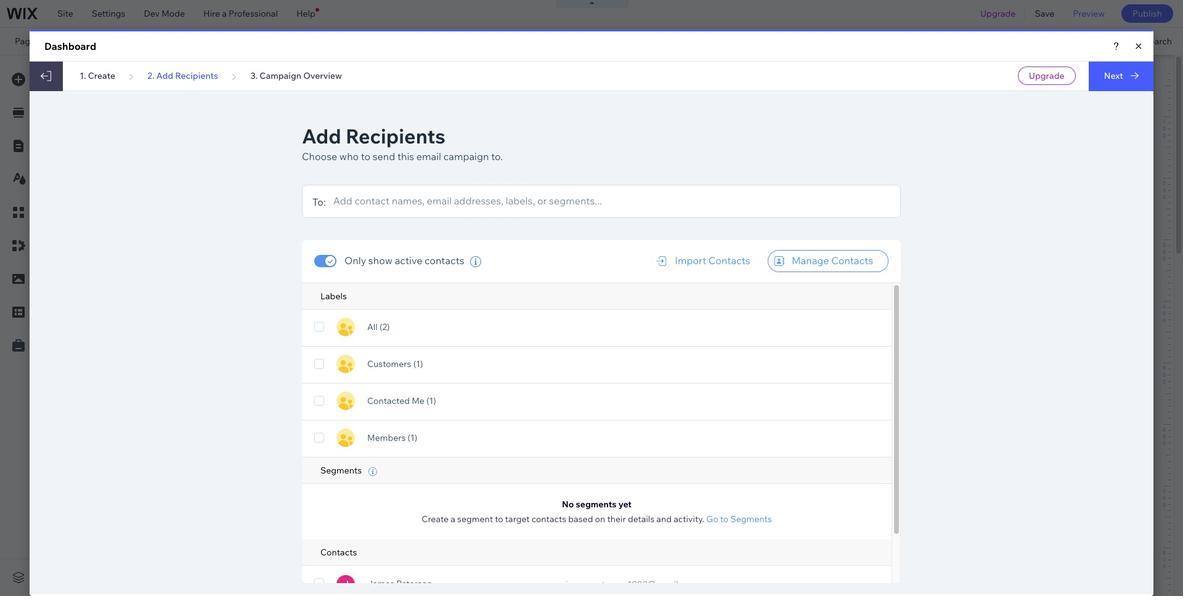 Task type: vqa. For each thing, say whether or not it's contained in the screenshot.
Save 'button' at the top right of page
yes



Task type: describe. For each thing, give the bounding box(es) containing it.
your
[[444, 36, 462, 47]]

100%
[[1029, 36, 1051, 47]]

mode
[[162, 8, 185, 19]]

site
[[57, 8, 73, 19]]

search
[[47, 36, 82, 47]]

professional
[[229, 8, 278, 19]]

? button
[[1074, 86, 1078, 95]]

https://jamespeterson1902.wixsite.com/my-
[[212, 36, 388, 47]]

preview button
[[1065, 0, 1115, 27]]

settings
[[92, 8, 125, 19]]

dev
[[144, 8, 160, 19]]

upgrade
[[981, 8, 1016, 19]]

publish button
[[1122, 4, 1174, 23]]

search
[[1145, 36, 1173, 47]]

help
[[297, 8, 316, 19]]

site
[[388, 36, 402, 47]]

preview
[[1074, 8, 1106, 19]]

domain
[[464, 36, 495, 47]]

hire a professional
[[204, 8, 278, 19]]

?
[[1074, 86, 1078, 95]]



Task type: locate. For each thing, give the bounding box(es) containing it.
tools button
[[1060, 28, 1118, 55]]

tools
[[1086, 36, 1107, 47]]

publish
[[1133, 8, 1163, 19]]

save button
[[1026, 0, 1065, 27]]

save
[[1036, 8, 1055, 19]]

results
[[84, 36, 122, 47]]

100% button
[[1009, 28, 1059, 55]]

search button
[[1119, 28, 1184, 55]]

hire
[[204, 8, 220, 19]]

a
[[222, 8, 227, 19]]

dev mode
[[144, 8, 185, 19]]

connect
[[408, 36, 442, 47]]

search results
[[47, 36, 122, 47]]

https://jamespeterson1902.wixsite.com/my-site connect your domain
[[212, 36, 495, 47]]



